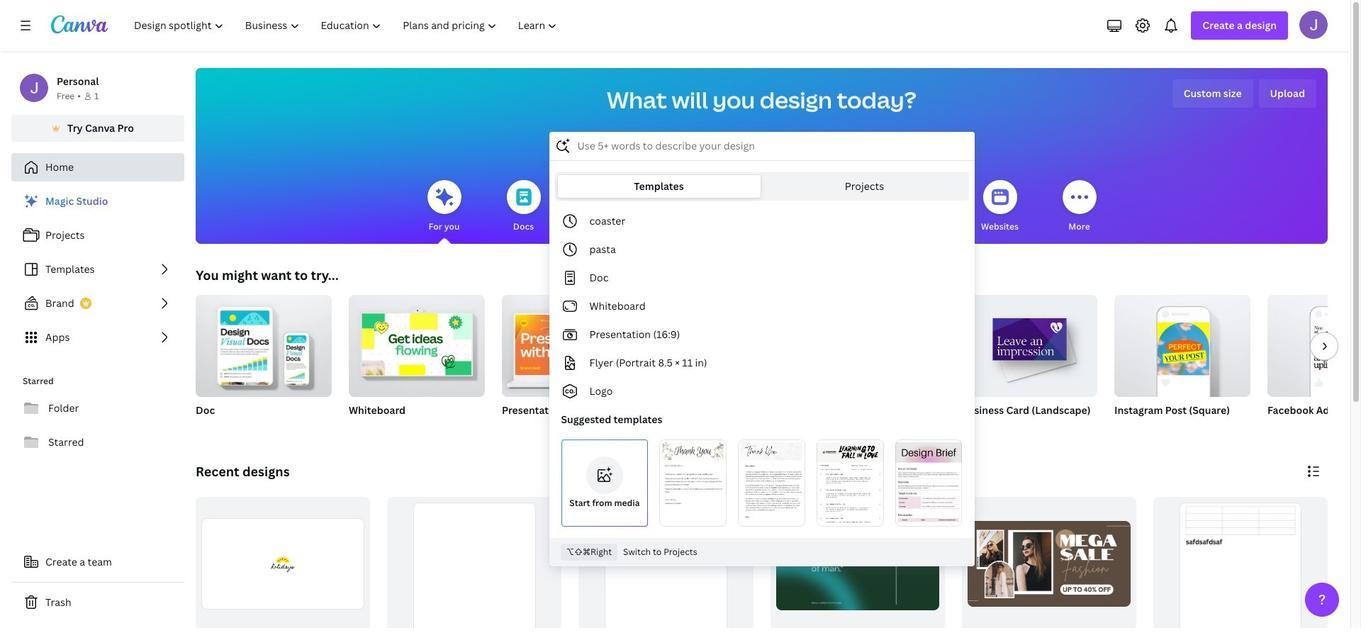 Task type: describe. For each thing, give the bounding box(es) containing it.
edit a copy of the thank you letter doc in black and white simple elegant style template image
[[738, 440, 805, 527]]

edit a copy of the design brief doc in grey lilac black soft pastels style template image
[[895, 440, 962, 527]]

edit a copy of the tv and film script doc in black and white agnostic style template image
[[817, 440, 884, 527]]

edit a copy of the wedding thank you letter doc in white beige simple elegant style template image
[[659, 440, 727, 527]]



Task type: vqa. For each thing, say whether or not it's contained in the screenshot.
EDIT A COPY OF THE WEDDING THANK YOU LETTER DOC IN WHITE BEIGE SIMPLE ELEGANT STYLE TEMPLATE IMAGE
yes



Task type: locate. For each thing, give the bounding box(es) containing it.
list
[[11, 187, 184, 352]]

None search field
[[549, 132, 974, 566]]

list box
[[550, 207, 974, 532]]

top level navigation element
[[125, 11, 570, 40]]

group
[[349, 289, 485, 435], [349, 289, 485, 397], [961, 289, 1097, 435], [961, 289, 1097, 397], [1114, 289, 1251, 435], [1114, 289, 1251, 397], [196, 295, 332, 435], [502, 295, 638, 435], [502, 295, 638, 397], [655, 295, 791, 435], [808, 295, 944, 397], [808, 295, 944, 397], [1268, 295, 1361, 435], [1268, 295, 1361, 397], [387, 497, 562, 628], [962, 497, 1136, 628], [1153, 497, 1328, 628]]

Search search field
[[577, 133, 946, 160]]

jacob simon image
[[1300, 11, 1328, 39]]



